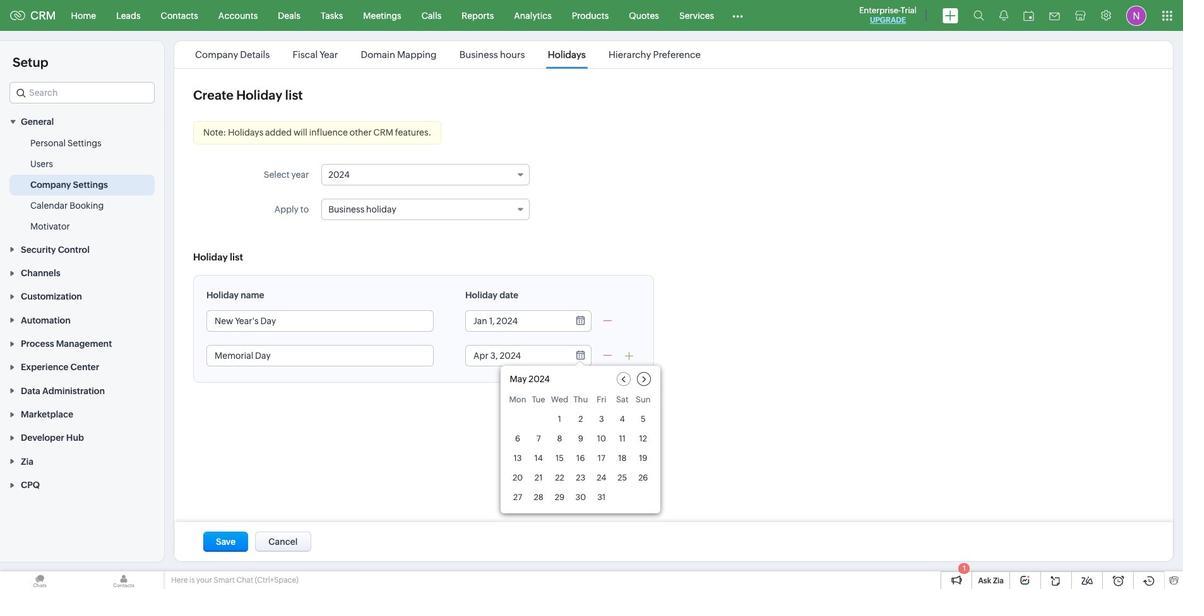 Task type: describe. For each thing, give the bounding box(es) containing it.
create menu image
[[943, 8, 959, 23]]

saturday column header
[[614, 395, 631, 409]]

profile element
[[1119, 0, 1155, 31]]

signals element
[[992, 0, 1016, 31]]

mmm d, yyyy text field for holiday name text field
[[466, 346, 567, 366]]

tuesday column header
[[530, 395, 547, 409]]

create menu element
[[935, 0, 966, 31]]

search image
[[974, 10, 985, 21]]

Holiday name text field
[[207, 311, 433, 332]]

1 row from the top
[[509, 395, 652, 409]]

contacts image
[[84, 572, 164, 590]]

2 row from the top
[[509, 411, 652, 428]]

chats image
[[0, 572, 80, 590]]

4 row from the top
[[509, 450, 652, 467]]

friday column header
[[593, 395, 610, 409]]

Search text field
[[10, 83, 154, 103]]

mails image
[[1050, 12, 1060, 20]]



Task type: locate. For each thing, give the bounding box(es) containing it.
6 row from the top
[[509, 489, 652, 507]]

region
[[0, 133, 164, 238]]

1 mmm d, yyyy text field from the top
[[466, 311, 567, 332]]

calendar image
[[1024, 10, 1035, 21]]

none field search
[[9, 82, 155, 104]]

grid
[[501, 393, 661, 514]]

0 vertical spatial mmm d, yyyy text field
[[466, 311, 567, 332]]

MMM d, yyyy text field
[[466, 311, 567, 332], [466, 346, 567, 366]]

5 row from the top
[[509, 470, 652, 487]]

mails element
[[1042, 1, 1068, 30]]

mmm d, yyyy text field for holiday name text box
[[466, 311, 567, 332]]

None field
[[9, 82, 155, 104], [322, 164, 530, 186], [322, 199, 530, 220], [322, 164, 530, 186], [322, 199, 530, 220]]

3 row from the top
[[509, 431, 652, 448]]

thursday column header
[[572, 395, 589, 409]]

Other Modules field
[[725, 5, 752, 26]]

monday column header
[[509, 395, 527, 409]]

profile image
[[1127, 5, 1147, 26]]

sunday column header
[[635, 395, 652, 409]]

signals image
[[1000, 10, 1009, 21]]

wednesday column header
[[551, 395, 569, 409]]

1 vertical spatial mmm d, yyyy text field
[[466, 346, 567, 366]]

list
[[184, 41, 713, 68]]

2 mmm d, yyyy text field from the top
[[466, 346, 567, 366]]

Holiday name text field
[[207, 346, 433, 366]]

row
[[509, 395, 652, 409], [509, 411, 652, 428], [509, 431, 652, 448], [509, 450, 652, 467], [509, 470, 652, 487], [509, 489, 652, 507]]

search element
[[966, 0, 992, 31]]



Task type: vqa. For each thing, say whether or not it's contained in the screenshot.
logo
no



